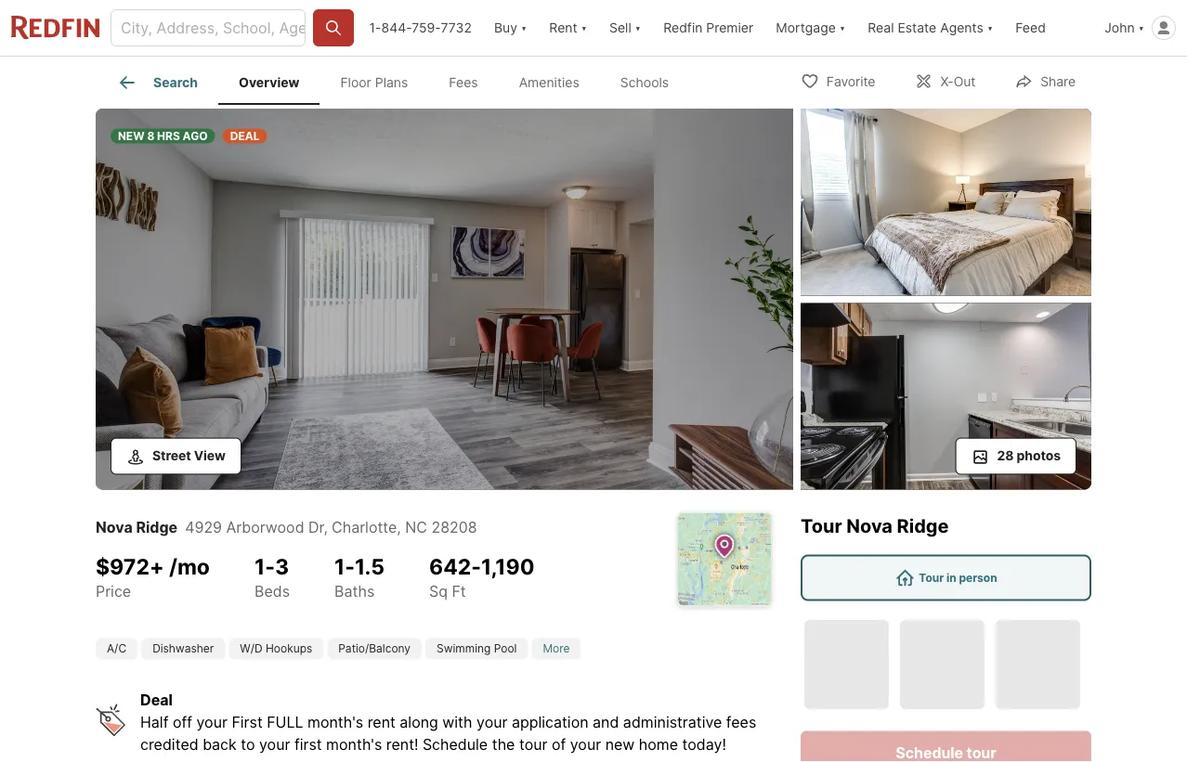 Task type: vqa. For each thing, say whether or not it's contained in the screenshot.
The 1,495
no



Task type: locate. For each thing, give the bounding box(es) containing it.
hookups
[[266, 642, 312, 656]]

sell ▾ button
[[598, 0, 652, 56]]

1 ▾ from the left
[[521, 20, 527, 36]]

642-1,190 sq ft
[[429, 554, 535, 601]]

tour
[[519, 736, 548, 754]]

schools
[[620, 75, 669, 90]]

feed button
[[1005, 0, 1094, 56]]

8
[[147, 129, 155, 143]]

1- for 844-
[[369, 20, 381, 36]]

favorite
[[827, 74, 876, 90]]

back
[[203, 736, 237, 754]]

tour in person
[[919, 571, 998, 585]]

▾ right agents
[[987, 20, 993, 36]]

real estate agents ▾
[[868, 20, 993, 36]]

tour in person list box
[[801, 555, 1092, 602]]

half
[[140, 714, 169, 732]]

28 photos button
[[956, 438, 1077, 475]]

2 horizontal spatial 1-
[[369, 20, 381, 36]]

charlotte
[[332, 519, 397, 537]]

, left the charlotte at left bottom
[[324, 519, 328, 537]]

1 , from the left
[[324, 519, 328, 537]]

rent
[[549, 20, 578, 36]]

5 ▾ from the left
[[987, 20, 993, 36]]

3 ▾ from the left
[[635, 20, 641, 36]]

rent
[[368, 714, 396, 732]]

redfin
[[664, 20, 703, 36]]

nova ridge 4929 arborwood dr , charlotte , nc 28208
[[96, 519, 477, 537]]

nova up tour in person list box at the bottom right of page
[[847, 515, 893, 537]]

nc
[[405, 519, 427, 537]]

1-844-759-7732 link
[[369, 20, 472, 36]]

1- right submit search image
[[369, 20, 381, 36]]

▾ right 'buy'
[[521, 20, 527, 36]]

▾ inside "dropdown button"
[[987, 20, 993, 36]]

month's down rent
[[326, 736, 382, 754]]

1- up beds at the bottom left of page
[[255, 554, 275, 580]]

month's
[[308, 714, 363, 732], [326, 736, 382, 754]]

new 8 hrs ago
[[118, 129, 208, 143]]

City, Address, School, Agent, ZIP search field
[[111, 9, 305, 46]]

1 horizontal spatial 1-
[[334, 554, 355, 580]]

more
[[543, 642, 570, 656]]

1-
[[369, 20, 381, 36], [255, 554, 275, 580], [334, 554, 355, 580]]

amenities tab
[[499, 60, 600, 105]]

$972+
[[96, 554, 164, 580]]

feed
[[1016, 20, 1046, 36]]

john
[[1105, 20, 1135, 36]]

mortgage
[[776, 20, 836, 36]]

swimming pool
[[437, 642, 517, 656]]

buy ▾ button
[[483, 0, 538, 56]]

759-
[[412, 20, 441, 36]]

sell ▾ button
[[610, 0, 641, 56]]

tour nova ridge
[[801, 515, 949, 537]]

new
[[118, 129, 145, 143]]

4 ▾ from the left
[[840, 20, 846, 36]]

1- inside 1-1.5 baths
[[334, 554, 355, 580]]

to
[[241, 736, 255, 754]]

ridge up tour in person 'option'
[[897, 515, 949, 537]]

28208
[[432, 519, 477, 537]]

1 horizontal spatial ridge
[[897, 515, 949, 537]]

sq
[[429, 583, 448, 601]]

w/d hookups
[[240, 642, 312, 656]]

your up the
[[477, 714, 508, 732]]

map entry image
[[678, 513, 771, 606]]

real estate agents ▾ button
[[857, 0, 1005, 56]]

1 vertical spatial tour
[[919, 571, 944, 585]]

0 vertical spatial tour
[[801, 515, 842, 537]]

642-
[[429, 554, 481, 580]]

3
[[275, 554, 289, 580]]

▾ right "rent"
[[581, 20, 587, 36]]

street view
[[152, 448, 226, 464]]

2 ▾ from the left
[[581, 20, 587, 36]]

your
[[197, 714, 228, 732], [477, 714, 508, 732], [259, 736, 290, 754], [570, 736, 601, 754]]

,
[[324, 519, 328, 537], [397, 519, 401, 537]]

image image
[[96, 109, 793, 490], [801, 109, 1092, 296], [801, 303, 1092, 490]]

nova
[[847, 515, 893, 537], [96, 519, 133, 537]]

redfin premier button
[[652, 0, 765, 56]]

rent ▾ button
[[549, 0, 587, 56]]

1- up baths
[[334, 554, 355, 580]]

home
[[639, 736, 678, 754]]

▾
[[521, 20, 527, 36], [581, 20, 587, 36], [635, 20, 641, 36], [840, 20, 846, 36], [987, 20, 993, 36], [1139, 20, 1145, 36]]

dr
[[309, 519, 324, 537]]

your down full
[[259, 736, 290, 754]]

ridge
[[897, 515, 949, 537], [136, 519, 178, 537]]

6 ▾ from the left
[[1139, 20, 1145, 36]]

fees
[[726, 714, 757, 732]]

beds
[[255, 583, 290, 601]]

ridge left the 4929
[[136, 519, 178, 537]]

nova up $972+
[[96, 519, 133, 537]]

, left nc
[[397, 519, 401, 537]]

out
[[954, 74, 976, 90]]

0 horizontal spatial tour
[[801, 515, 842, 537]]

tour in person option
[[801, 555, 1092, 602]]

month's up first
[[308, 714, 363, 732]]

tour
[[801, 515, 842, 537], [919, 571, 944, 585]]

0 horizontal spatial ,
[[324, 519, 328, 537]]

1- inside 1-3 beds
[[255, 554, 275, 580]]

▾ right john
[[1139, 20, 1145, 36]]

a/c
[[107, 642, 126, 656]]

w/d
[[240, 642, 263, 656]]

1 horizontal spatial tour
[[919, 571, 944, 585]]

1,190
[[481, 554, 535, 580]]

1 horizontal spatial ,
[[397, 519, 401, 537]]

▾ right mortgage
[[840, 20, 846, 36]]

0 horizontal spatial 1-
[[255, 554, 275, 580]]

mortgage ▾ button
[[765, 0, 857, 56]]

overview
[[239, 75, 300, 90]]

tab list
[[96, 57, 704, 105]]

in
[[947, 571, 957, 585]]

street
[[152, 448, 191, 464]]

fees
[[449, 75, 478, 90]]

tour inside 'option'
[[919, 571, 944, 585]]

credited
[[140, 736, 198, 754]]

rent ▾
[[549, 20, 587, 36]]

▾ right sell
[[635, 20, 641, 36]]



Task type: describe. For each thing, give the bounding box(es) containing it.
1- for 3
[[255, 554, 275, 580]]

plans
[[375, 75, 408, 90]]

schools tab
[[600, 60, 690, 105]]

share button
[[999, 62, 1092, 100]]

your up back
[[197, 714, 228, 732]]

$972+ /mo price
[[96, 554, 210, 601]]

844-
[[381, 20, 412, 36]]

x-out button
[[899, 62, 992, 100]]

1 vertical spatial month's
[[326, 736, 382, 754]]

tour for tour in person
[[919, 571, 944, 585]]

buy
[[494, 20, 517, 36]]

pool
[[494, 642, 517, 656]]

administrative
[[623, 714, 722, 732]]

28
[[997, 448, 1014, 464]]

submit search image
[[324, 19, 343, 37]]

real
[[868, 20, 894, 36]]

along
[[400, 714, 438, 732]]

▾ for sell ▾
[[635, 20, 641, 36]]

mortgage ▾
[[776, 20, 846, 36]]

search link
[[116, 72, 198, 94]]

deal
[[140, 692, 173, 710]]

7732
[[441, 20, 472, 36]]

1 horizontal spatial nova
[[847, 515, 893, 537]]

share
[[1041, 74, 1076, 90]]

favorite button
[[785, 62, 891, 100]]

person
[[959, 571, 998, 585]]

photos
[[1017, 448, 1061, 464]]

2 , from the left
[[397, 519, 401, 537]]

0 vertical spatial month's
[[308, 714, 363, 732]]

▾ for buy ▾
[[521, 20, 527, 36]]

view
[[194, 448, 226, 464]]

price
[[96, 583, 131, 601]]

and
[[593, 714, 619, 732]]

today!
[[682, 736, 726, 754]]

ft
[[452, 583, 466, 601]]

1-3 beds
[[255, 554, 290, 601]]

▾ for rent ▾
[[581, 20, 587, 36]]

1.5
[[355, 554, 385, 580]]

new
[[605, 736, 635, 754]]

sell ▾
[[610, 20, 641, 36]]

rent ▾ button
[[538, 0, 598, 56]]

first
[[232, 714, 263, 732]]

1- for 1.5
[[334, 554, 355, 580]]

agents
[[940, 20, 984, 36]]

deal
[[230, 129, 260, 143]]

estate
[[898, 20, 937, 36]]

0 horizontal spatial nova
[[96, 519, 133, 537]]

buy ▾
[[494, 20, 527, 36]]

floor plans tab
[[320, 60, 429, 105]]

/mo
[[169, 554, 210, 580]]

redfin premier
[[664, 20, 754, 36]]

ago
[[183, 129, 208, 143]]

first
[[294, 736, 322, 754]]

swimming
[[437, 642, 491, 656]]

fees tab
[[429, 60, 499, 105]]

search
[[153, 75, 198, 90]]

buy ▾ button
[[494, 0, 527, 56]]

the
[[492, 736, 515, 754]]

mortgage ▾ button
[[776, 0, 846, 56]]

real estate agents ▾ link
[[868, 0, 993, 56]]

street view button
[[111, 438, 241, 475]]

▾ for mortgage ▾
[[840, 20, 846, 36]]

of
[[552, 736, 566, 754]]

hrs
[[157, 129, 180, 143]]

x-
[[941, 74, 954, 90]]

john ▾
[[1105, 20, 1145, 36]]

overview tab
[[218, 60, 320, 105]]

schedule
[[423, 736, 488, 754]]

floor plans
[[340, 75, 408, 90]]

off
[[173, 714, 192, 732]]

tab list containing search
[[96, 57, 704, 105]]

application
[[512, 714, 589, 732]]

floor
[[340, 75, 371, 90]]

0 horizontal spatial ridge
[[136, 519, 178, 537]]

dishwasher
[[152, 642, 214, 656]]

your right the "of"
[[570, 736, 601, 754]]

28 photos
[[997, 448, 1061, 464]]

full
[[267, 714, 303, 732]]

tour for tour nova ridge
[[801, 515, 842, 537]]

deal half off your first full month's rent along with your application and administrative fees credited back to your first month's rent! schedule the tour of your new home today!
[[140, 692, 757, 754]]

x-out
[[941, 74, 976, 90]]

▾ for john ▾
[[1139, 20, 1145, 36]]

with
[[443, 714, 473, 732]]

sell
[[610, 20, 632, 36]]

amenities
[[519, 75, 580, 90]]

1-844-759-7732
[[369, 20, 472, 36]]

4929
[[185, 519, 222, 537]]



